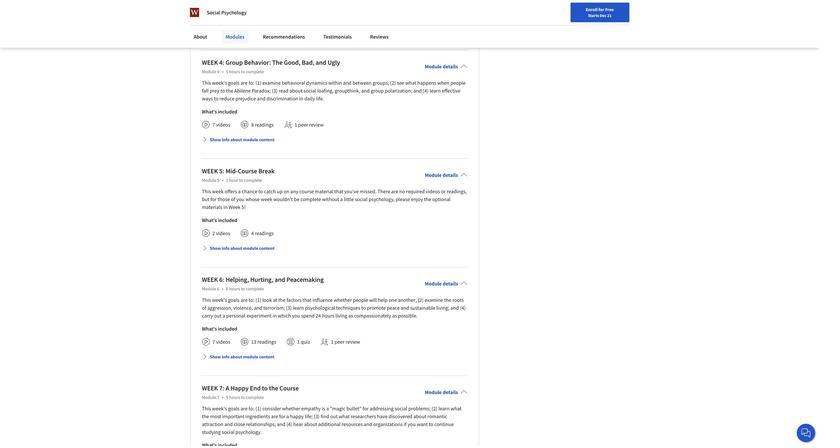 Task type: locate. For each thing, give the bounding box(es) containing it.
6:
[[219, 275, 224, 283]]

2 details from the top
[[443, 172, 458, 178]]

to: up ingredients
[[249, 405, 255, 412]]

2 7 videos from the top
[[212, 338, 230, 345]]

1 vertical spatial week's
[[212, 297, 227, 303]]

this inside this week's goals are to: (1) examine behavioral dynamics within and between groups; (2) see what happens when people fall prey to the abilene paradox; (3) read about social loafing, groupthink, and group polarization; and (4) learn effective ways to reduce prejudice and discrimination in daily life.
[[202, 79, 211, 86]]

of inside this week offers a chance to catch up on any course material that you've missed. there are no required videos or readings, but for those of you whose week wouldn't be complete without a little social psychology, please enjoy the optional materials in week 5!
[[231, 196, 235, 202]]

see
[[397, 79, 404, 86]]

videos left the or
[[426, 188, 440, 195]]

what's included for 4:
[[202, 108, 237, 115]]

1 horizontal spatial you
[[292, 312, 300, 319]]

are inside this week's goals are to: (1) look at the factors that influence whether people will help one another; (2) examine the roots of aggression, violence, and terrorism; (3) learn psychological techniques to promote peace and sustainable living; and (4) carry out a personal experiment in which you spend 24 hours living as compassionately as possible.
[[241, 297, 248, 303]]

2 vertical spatial included
[[218, 325, 237, 332]]

find your new career link
[[616, 7, 663, 15]]

(2)
[[390, 79, 396, 86], [418, 297, 424, 303], [432, 405, 438, 412]]

1 vertical spatial peer
[[335, 338, 345, 345]]

romantic
[[428, 413, 447, 420]]

0 horizontal spatial in
[[223, 204, 228, 210]]

content for break
[[259, 245, 275, 251]]

module up fall
[[202, 69, 216, 74]]

1 horizontal spatial examine
[[425, 297, 443, 303]]

show down 2
[[210, 245, 221, 251]]

included down reduce
[[218, 108, 237, 115]]

3 info from the top
[[222, 354, 230, 360]]

and right hurting,
[[275, 275, 285, 283]]

show info about module content button down the 8
[[199, 134, 277, 145]]

0 horizontal spatial as
[[348, 312, 353, 319]]

included down personal on the left of page
[[218, 325, 237, 332]]

0 vertical spatial what's included
[[202, 108, 237, 115]]

to: for hurting,
[[249, 297, 255, 303]]

• down 6:
[[222, 286, 223, 292]]

• inside week 4: group behavior: the good, bad, and ugly module 4 • 5 hours to complete
[[222, 69, 223, 74]]

0 vertical spatial what
[[405, 79, 416, 86]]

that
[[334, 188, 343, 195], [303, 297, 312, 303]]

1 horizontal spatial 4
[[251, 230, 254, 236]]

1 horizontal spatial (4)
[[423, 87, 429, 94]]

but
[[202, 196, 209, 202]]

social down missed.
[[355, 196, 368, 202]]

5 inside week 7: a happy end to the course module 7 • 5 hours to complete
[[226, 394, 228, 400]]

24
[[316, 312, 321, 319]]

3 this from the top
[[202, 297, 211, 303]]

(2) inside this week's goals are to: (1) examine behavioral dynamics within and between groups; (2) see what happens when people fall prey to the abilene paradox; (3) read about social loafing, groupthink, and group polarization; and (4) learn effective ways to reduce prejudice and discrimination in daily life.
[[390, 79, 396, 86]]

2 week from the top
[[202, 167, 218, 175]]

• down 5:
[[222, 177, 223, 183]]

problems;
[[409, 405, 431, 412]]

1 module details from the top
[[425, 63, 458, 70]]

readings for behavior:
[[255, 121, 274, 128]]

show info about module content down 4 readings
[[210, 245, 275, 251]]

1 vertical spatial module
[[243, 245, 258, 251]]

are
[[241, 79, 248, 86], [391, 188, 398, 195], [241, 297, 248, 303], [241, 405, 248, 412], [271, 413, 278, 420]]

2 vertical spatial readings
[[258, 338, 276, 345]]

0 horizontal spatial that
[[303, 297, 312, 303]]

1 week from the top
[[202, 58, 218, 66]]

1 vertical spatial whether
[[282, 405, 300, 412]]

7 videos down carry
[[212, 338, 230, 345]]

review down living
[[346, 338, 360, 345]]

reviews link
[[366, 29, 393, 44]]

group
[[226, 58, 243, 66]]

whose
[[246, 196, 260, 202]]

week inside week 6: helping, hurting, and peacemaking module 6 • 6 hours to complete
[[202, 275, 218, 283]]

2 horizontal spatial in
[[299, 95, 303, 102]]

1 vertical spatial people
[[353, 297, 368, 303]]

1 horizontal spatial peer
[[335, 338, 345, 345]]

1 what's from the top
[[202, 108, 217, 115]]

week inside week 5: mid-course break module 5 • 1 hour to complete
[[202, 167, 218, 175]]

this up "most"
[[202, 405, 211, 412]]

details up romantic
[[443, 389, 458, 395]]

to: inside this week's goals are to: (1) examine behavioral dynamics within and between groups; (2) see what happens when people fall prey to the abilene paradox; (3) read about social loafing, groupthink, and group polarization; and (4) learn effective ways to reduce prejudice and discrimination in daily life.
[[249, 79, 255, 86]]

1 left "hour"
[[226, 177, 228, 183]]

2 module from the top
[[243, 245, 258, 251]]

1 vertical spatial info
[[222, 245, 230, 251]]

details up the readings,
[[443, 172, 458, 178]]

helping,
[[226, 275, 249, 283]]

show info about module content down 13
[[210, 354, 275, 360]]

peacemaking
[[287, 275, 324, 283]]

module inside week 5: mid-course break module 5 • 1 hour to complete
[[202, 177, 216, 183]]

to down helping,
[[241, 286, 245, 292]]

hours inside week 6: helping, hurting, and peacemaking module 6 • 6 hours to complete
[[229, 286, 240, 292]]

please
[[396, 196, 410, 202]]

quiz
[[301, 338, 310, 345]]

(1) for happy
[[256, 405, 261, 412]]

videos right 10
[[219, 13, 233, 19]]

group
[[371, 87, 384, 94]]

0 vertical spatial readings
[[255, 121, 274, 128]]

0 vertical spatial week
[[212, 188, 224, 195]]

21
[[607, 13, 612, 18]]

2 vertical spatial what
[[339, 413, 350, 420]]

and
[[316, 58, 326, 66], [343, 79, 352, 86], [361, 87, 370, 94], [413, 87, 422, 94], [257, 95, 266, 102], [275, 275, 285, 283], [254, 304, 262, 311], [401, 304, 409, 311], [451, 304, 459, 311], [224, 421, 233, 427], [277, 421, 285, 427], [364, 421, 372, 427]]

info
[[222, 137, 230, 143], [222, 245, 230, 251], [222, 354, 230, 360]]

3 show from the top
[[210, 354, 221, 360]]

(2) inside this week's goals are to: (1) look at the factors that influence whether people will help one another; (2) examine the roots of aggression, violence, and terrorism; (3) learn psychological techniques to promote peace and sustainable living; and (4) carry out a personal experiment in which you spend 24 hours living as compassionately as possible.
[[418, 297, 424, 303]]

examine inside this week's goals are to: (1) look at the factors that influence whether people will help one another; (2) examine the roots of aggression, violence, and terrorism; (3) learn psychological techniques to promote peace and sustainable living; and (4) carry out a personal experiment in which you spend 24 hours living as compassionately as possible.
[[425, 297, 443, 303]]

this for week 4: group behavior: the good, bad, and ugly
[[202, 79, 211, 86]]

this
[[202, 79, 211, 86], [202, 188, 211, 195], [202, 297, 211, 303], [202, 405, 211, 412]]

3 content from the top
[[259, 354, 275, 360]]

material
[[315, 188, 333, 195]]

0 vertical spatial (3)
[[272, 87, 278, 94]]

that up without
[[334, 188, 343, 195]]

to inside week 4: group behavior: the good, bad, and ugly module 4 • 5 hours to complete
[[241, 69, 245, 74]]

videos right 2
[[216, 230, 230, 236]]

3 week from the top
[[202, 275, 218, 283]]

0 horizontal spatial (3)
[[272, 87, 278, 94]]

2 horizontal spatial (3)
[[314, 413, 320, 420]]

module details up when
[[425, 63, 458, 70]]

1 vertical spatial included
[[218, 217, 237, 223]]

1 show info about module content button from the top
[[199, 134, 277, 145]]

1 horizontal spatial course
[[280, 384, 299, 392]]

2 horizontal spatial you
[[408, 421, 416, 427]]

1 vertical spatial of
[[202, 304, 206, 311]]

5
[[226, 69, 228, 74], [217, 177, 219, 183], [226, 394, 228, 400]]

1 • from the top
[[222, 69, 223, 74]]

0 vertical spatial goals
[[228, 79, 240, 86]]

"magic
[[330, 405, 346, 412]]

week left 7:
[[202, 384, 218, 392]]

(3) left read
[[272, 87, 278, 94]]

show info about module content for helping,
[[210, 354, 275, 360]]

included for mid-
[[218, 217, 237, 223]]

1 horizontal spatial as
[[392, 312, 397, 319]]

1 horizontal spatial whether
[[334, 297, 352, 303]]

mid-
[[226, 167, 238, 175]]

week inside week 4: group behavior: the good, bad, and ugly module 4 • 5 hours to complete
[[202, 58, 218, 66]]

peace
[[387, 304, 400, 311]]

1 6 from the left
[[217, 286, 219, 292]]

readings
[[255, 121, 274, 128], [255, 230, 274, 236], [258, 338, 276, 345]]

out inside this week's goals are to: (1) consider whether empathy is a "magic bullet" for addressing social problems; (2) learn what the most important ingredients are for a happy life; (3) find out what researchers have discovered about romantic attraction and close relationships; and (4) hear about additional resources and organizations if you want to continue studying social psychology.
[[330, 413, 338, 420]]

1 down discrimination
[[295, 121, 297, 128]]

are inside this week's goals are to: (1) examine behavioral dynamics within and between groups; (2) see what happens when people fall prey to the abilene paradox; (3) read about social loafing, groupthink, and group polarization; and (4) learn effective ways to reduce prejudice and discrimination in daily life.
[[241, 79, 248, 86]]

you've
[[344, 188, 359, 195]]

3 goals from the top
[[228, 405, 240, 412]]

help
[[378, 297, 388, 303]]

techniques
[[336, 304, 360, 311]]

in inside this week's goals are to: (1) examine behavioral dynamics within and between groups; (2) see what happens when people fall prey to the abilene paradox; (3) read about social loafing, groupthink, and group polarization; and (4) learn effective ways to reduce prejudice and discrimination in daily life.
[[299, 95, 303, 102]]

what right the "see"
[[405, 79, 416, 86]]

4 week from the top
[[202, 384, 218, 392]]

0 horizontal spatial out
[[214, 312, 222, 319]]

complete
[[246, 69, 264, 74], [244, 177, 262, 183], [301, 196, 321, 202], [246, 286, 264, 292], [246, 394, 264, 400]]

the up reduce
[[226, 87, 233, 94]]

this for week 6: helping, hurting, and peacemaking
[[202, 297, 211, 303]]

(1) inside this week's goals are to: (1) consider whether empathy is a "magic bullet" for addressing social problems; (2) learn what the most important ingredients are for a happy life; (3) find out what researchers have discovered about romantic attraction and close relationships; and (4) hear about additional resources and organizations if you want to continue studying social psychology.
[[256, 405, 261, 412]]

show info about module content button
[[199, 134, 277, 145], [199, 242, 277, 254], [199, 351, 277, 363]]

2 show info about module content button from the top
[[199, 242, 277, 254]]

to: up "abilene" at the left top of the page
[[249, 79, 255, 86]]

1 included from the top
[[218, 108, 237, 115]]

2 what's from the top
[[202, 217, 217, 223]]

(3)
[[272, 87, 278, 94], [286, 304, 292, 311], [314, 413, 320, 420]]

5 inside week 5: mid-course break module 5 • 1 hour to complete
[[217, 177, 219, 183]]

week up the "those"
[[212, 188, 224, 195]]

as down peace
[[392, 312, 397, 319]]

module inside week 6: helping, hurting, and peacemaking module 6 • 6 hours to complete
[[202, 286, 216, 292]]

3 week's from the top
[[212, 405, 227, 412]]

(2) up sustainable
[[418, 297, 424, 303]]

groups;
[[373, 79, 389, 86]]

3 module from the top
[[243, 354, 258, 360]]

1 vertical spatial that
[[303, 297, 312, 303]]

1 vertical spatial 7 videos
[[212, 338, 230, 345]]

no
[[399, 188, 405, 195]]

2 this from the top
[[202, 188, 211, 195]]

details
[[443, 63, 458, 70], [443, 172, 458, 178], [443, 280, 458, 287], [443, 389, 458, 395]]

and down happens
[[413, 87, 422, 94]]

a left little at the left of the page
[[340, 196, 343, 202]]

this inside this week's goals are to: (1) consider whether empathy is a "magic bullet" for addressing social problems; (2) learn what the most important ingredients are for a happy life; (3) find out what researchers have discovered about romantic attraction and close relationships; and (4) hear about additional resources and organizations if you want to continue studying social psychology.
[[202, 405, 211, 412]]

2 vertical spatial what's included
[[202, 325, 237, 332]]

to
[[241, 69, 245, 74], [221, 87, 225, 94], [214, 95, 219, 102], [239, 177, 243, 183], [258, 188, 263, 195], [241, 286, 245, 292], [361, 304, 366, 311], [262, 384, 268, 392], [241, 394, 245, 400], [429, 421, 433, 427]]

goals inside this week's goals are to: (1) examine behavioral dynamics within and between groups; (2) see what happens when people fall prey to the abilene paradox; (3) read about social loafing, groupthink, and group polarization; and (4) learn effective ways to reduce prejudice and discrimination in daily life.
[[228, 79, 240, 86]]

2 vertical spatial goals
[[228, 405, 240, 412]]

catch
[[264, 188, 276, 195]]

hours inside week 7: a happy end to the course module 7 • 5 hours to complete
[[229, 394, 240, 400]]

hours inside this week's goals are to: (1) look at the factors that influence whether people will help one another; (2) examine the roots of aggression, violence, and terrorism; (3) learn psychological techniques to promote peace and sustainable living; and (4) carry out a personal experiment in which you spend 24 hours living as compassionately as possible.
[[322, 312, 334, 319]]

week's inside this week's goals are to: (1) examine behavioral dynamics within and between groups; (2) see what happens when people fall prey to the abilene paradox; (3) read about social loafing, groupthink, and group polarization; and (4) learn effective ways to reduce prejudice and discrimination in daily life.
[[212, 79, 227, 86]]

0 horizontal spatial of
[[202, 304, 206, 311]]

learn inside this week's goals are to: (1) look at the factors that influence whether people will help one another; (2) examine the roots of aggression, violence, and terrorism; (3) learn psychological techniques to promote peace and sustainable living; and (4) carry out a personal experiment in which you spend 24 hours living as compassionately as possible.
[[293, 304, 304, 311]]

this inside this week's goals are to: (1) look at the factors that influence whether people will help one another; (2) examine the roots of aggression, violence, and terrorism; (3) learn psychological techniques to promote peace and sustainable living; and (4) carry out a personal experiment in which you spend 24 hours living as compassionately as possible.
[[202, 297, 211, 303]]

1 goals from the top
[[228, 79, 240, 86]]

1 horizontal spatial of
[[231, 196, 235, 202]]

the
[[226, 87, 233, 94], [424, 196, 431, 202], [278, 297, 286, 303], [444, 297, 452, 303], [269, 384, 278, 392], [202, 413, 209, 420]]

hour
[[229, 177, 238, 183]]

0 horizontal spatial 6
[[217, 286, 219, 292]]

2 vertical spatial show
[[210, 354, 221, 360]]

13
[[251, 338, 256, 345]]

2 module details from the top
[[425, 172, 458, 178]]

and down between
[[361, 87, 370, 94]]

(1) left look
[[256, 297, 261, 303]]

are for good,
[[241, 79, 248, 86]]

3 • from the top
[[222, 286, 223, 292]]

1 horizontal spatial in
[[273, 312, 277, 319]]

prejudice
[[236, 95, 256, 102]]

0 vertical spatial of
[[231, 196, 235, 202]]

module down 13
[[243, 354, 258, 360]]

0 vertical spatial examine
[[262, 79, 281, 86]]

that inside this week's goals are to: (1) look at the factors that influence whether people will help one another; (2) examine the roots of aggression, violence, and terrorism; (3) learn psychological techniques to promote peace and sustainable living; and (4) carry out a personal experiment in which you spend 24 hours living as compassionately as possible.
[[303, 297, 312, 303]]

2 goals from the top
[[228, 297, 240, 303]]

for down the consider
[[279, 413, 285, 420]]

1 vertical spatial what
[[451, 405, 462, 412]]

readings,
[[447, 188, 467, 195]]

None search field
[[93, 4, 250, 17]]

1 horizontal spatial (3)
[[286, 304, 292, 311]]

info about module content element
[[202, 22, 467, 41]]

week inside week 7: a happy end to the course module 7 • 5 hours to complete
[[202, 384, 218, 392]]

1 content from the top
[[259, 137, 275, 143]]

week for week 5: mid-course break
[[202, 167, 218, 175]]

1 inside week 5: mid-course break module 5 • 1 hour to complete
[[226, 177, 228, 183]]

a down aggression,
[[223, 312, 225, 319]]

3 what's included from the top
[[202, 325, 237, 332]]

and up the groupthink,
[[343, 79, 352, 86]]

this week offers a chance to catch up on any course material that you've missed. there are no required videos or readings, but for those of you whose week wouldn't be complete without a little social psychology, please enjoy the optional materials in week 5!
[[202, 188, 467, 210]]

happy
[[231, 384, 249, 392]]

2 horizontal spatial (4)
[[460, 304, 466, 311]]

1 show info about module content from the top
[[210, 137, 275, 143]]

review down life.
[[309, 121, 324, 128]]

what's included for 5:
[[202, 217, 237, 223]]

videos down personal on the left of page
[[216, 338, 230, 345]]

• inside week 7: a happy end to the course module 7 • 5 hours to complete
[[222, 394, 223, 400]]

module
[[243, 137, 258, 143], [243, 245, 258, 251], [243, 354, 258, 360]]

to inside this week's goals are to: (1) look at the factors that influence whether people will help one another; (2) examine the roots of aggression, violence, and terrorism; (3) learn psychological techniques to promote peace and sustainable living; and (4) carry out a personal experiment in which you spend 24 hours living as compassionately as possible.
[[361, 304, 366, 311]]

examine up living;
[[425, 297, 443, 303]]

without
[[322, 196, 339, 202]]

0 vertical spatial peer
[[298, 121, 308, 128]]

the right end
[[269, 384, 278, 392]]

recommendations link
[[259, 29, 309, 44]]

for
[[599, 7, 604, 12], [211, 196, 217, 202], [363, 405, 369, 412], [279, 413, 285, 420]]

week's for 6:
[[212, 297, 227, 303]]

details for week 7: a happy end to the course
[[443, 389, 458, 395]]

7 for 6:
[[212, 338, 215, 345]]

are left no
[[391, 188, 398, 195]]

2 info from the top
[[222, 245, 230, 251]]

what down "magic
[[339, 413, 350, 420]]

module up problems;
[[425, 389, 442, 395]]

3 details from the top
[[443, 280, 458, 287]]

your
[[628, 8, 637, 13]]

1 module from the top
[[243, 137, 258, 143]]

complete down hurting,
[[246, 286, 264, 292]]

content down "13 readings"
[[259, 354, 275, 360]]

0 horizontal spatial course
[[238, 167, 257, 175]]

1 vertical spatial 1 peer review
[[331, 338, 360, 345]]

to: inside this week's goals are to: (1) look at the factors that influence whether people will help one another; (2) examine the roots of aggression, violence, and terrorism; (3) learn psychological techniques to promote peace and sustainable living; and (4) carry out a personal experiment in which you spend 24 hours living as compassionately as possible.
[[249, 297, 255, 303]]

a
[[238, 188, 241, 195], [340, 196, 343, 202], [223, 312, 225, 319], [326, 405, 329, 412], [286, 413, 289, 420]]

0 vertical spatial review
[[309, 121, 324, 128]]

is
[[322, 405, 325, 412]]

0 vertical spatial 5
[[226, 69, 228, 74]]

1 vertical spatial (2)
[[418, 297, 424, 303]]

and left ugly at the left
[[316, 58, 326, 66]]

1 horizontal spatial what
[[405, 79, 416, 86]]

2 what's included from the top
[[202, 217, 237, 223]]

(4)
[[423, 87, 429, 94], [460, 304, 466, 311], [287, 421, 292, 427]]

1 right quiz
[[331, 338, 334, 345]]

behavior:
[[244, 58, 271, 66]]

life;
[[305, 413, 313, 420]]

course
[[299, 188, 314, 195]]

whether up happy
[[282, 405, 300, 412]]

people up effective
[[451, 79, 466, 86]]

1 horizontal spatial week
[[261, 196, 272, 202]]

2 vertical spatial 5
[[226, 394, 228, 400]]

0 vertical spatial in
[[299, 95, 303, 102]]

psychology,
[[369, 196, 395, 202]]

social inside this week offers a chance to catch up on any course material that you've missed. there are no required videos or readings, but for those of you whose week wouldn't be complete without a little social psychology, please enjoy the optional materials in week 5!
[[355, 196, 368, 202]]

0 vertical spatial show
[[210, 137, 221, 143]]

week's for 7:
[[212, 405, 227, 412]]

2 show info about module content from the top
[[210, 245, 275, 251]]

in inside this week's goals are to: (1) look at the factors that influence whether people will help one another; (2) examine the roots of aggression, violence, and terrorism; (3) learn psychological techniques to promote peace and sustainable living; and (4) carry out a personal experiment in which you spend 24 hours living as compassionately as possible.
[[273, 312, 277, 319]]

goals inside this week's goals are to: (1) consider whether empathy is a "magic bullet" for addressing social problems; (2) learn what the most important ingredients are for a happy life; (3) find out what researchers have discovered about romantic attraction and close relationships; and (4) hear about additional resources and organizations if you want to continue studying social psychology.
[[228, 405, 240, 412]]

week's up prey
[[212, 79, 227, 86]]

4 • from the top
[[222, 394, 223, 400]]

that inside this week offers a chance to catch up on any course material that you've missed. there are no required videos or readings, but for those of you whose week wouldn't be complete without a little social psychology, please enjoy the optional materials in week 5!
[[334, 188, 343, 195]]

0 vertical spatial show info about module content
[[210, 137, 275, 143]]

0 horizontal spatial peer
[[298, 121, 308, 128]]

included for group
[[218, 108, 237, 115]]

1 horizontal spatial out
[[330, 413, 338, 420]]

carry
[[202, 312, 213, 319]]

(3) inside this week's goals are to: (1) examine behavioral dynamics within and between groups; (2) see what happens when people fall prey to the abilene paradox; (3) read about social loafing, groupthink, and group polarization; and (4) learn effective ways to reduce prejudice and discrimination in daily life.
[[272, 87, 278, 94]]

what's down carry
[[202, 325, 217, 332]]

to down group
[[241, 69, 245, 74]]

0 horizontal spatial examine
[[262, 79, 281, 86]]

4 inside week 4: group behavior: the good, bad, and ugly module 4 • 5 hours to complete
[[217, 69, 219, 74]]

3 show info about module content button from the top
[[199, 351, 277, 363]]

2 horizontal spatial what
[[451, 405, 462, 412]]

possible.
[[398, 312, 418, 319]]

week left "4:"
[[202, 58, 218, 66]]

goals inside this week's goals are to: (1) look at the factors that influence whether people will help one another; (2) examine the roots of aggression, violence, and terrorism; (3) learn psychological techniques to promote peace and sustainable living; and (4) carry out a personal experiment in which you spend 24 hours living as compassionately as possible.
[[228, 297, 240, 303]]

what's down "ways"
[[202, 108, 217, 115]]

this inside this week offers a chance to catch up on any course material that you've missed. there are no required videos or readings, but for those of you whose week wouldn't be complete without a little social psychology, please enjoy the optional materials in week 5!
[[202, 188, 211, 195]]

(2) inside this week's goals are to: (1) consider whether empathy is a "magic bullet" for addressing social problems; (2) learn what the most important ingredients are for a happy life; (3) find out what researchers have discovered about romantic attraction and close relationships; and (4) hear about additional resources and organizations if you want to continue studying social psychology.
[[432, 405, 438, 412]]

1 this from the top
[[202, 79, 211, 86]]

find
[[619, 8, 627, 13]]

4 down "4:"
[[217, 69, 219, 74]]

1 vertical spatial what's
[[202, 217, 217, 223]]

(1) up ingredients
[[256, 405, 261, 412]]

3 included from the top
[[218, 325, 237, 332]]

to inside this week's goals are to: (1) consider whether empathy is a "magic bullet" for addressing social problems; (2) learn what the most important ingredients are for a happy life; (3) find out what researchers have discovered about romantic attraction and close relationships; and (4) hear about additional resources and organizations if you want to continue studying social psychology.
[[429, 421, 433, 427]]

1 horizontal spatial that
[[334, 188, 343, 195]]

info down 2 videos
[[222, 245, 230, 251]]

2 vertical spatial show info about module content
[[210, 354, 275, 360]]

0 horizontal spatial (2)
[[390, 79, 396, 86]]

about
[[290, 87, 303, 94], [230, 137, 242, 143], [230, 245, 242, 251], [230, 354, 242, 360], [414, 413, 427, 420], [304, 421, 317, 427]]

show for 6:
[[210, 354, 221, 360]]

complete inside week 6: helping, hurting, and peacemaking module 6 • 6 hours to complete
[[246, 286, 264, 292]]

researchers
[[351, 413, 376, 420]]

about inside this week's goals are to: (1) examine behavioral dynamics within and between groups; (2) see what happens when people fall prey to the abilene paradox; (3) read about social loafing, groupthink, and group polarization; and (4) learn effective ways to reduce prejudice and discrimination in daily life.
[[290, 87, 303, 94]]

hours right the 24
[[322, 312, 334, 319]]

0 horizontal spatial (4)
[[287, 421, 292, 427]]

0 horizontal spatial 1 peer review
[[295, 121, 324, 128]]

those
[[218, 196, 230, 202]]

psychological
[[305, 304, 335, 311]]

(1) inside this week's goals are to: (1) look at the factors that influence whether people will help one another; (2) examine the roots of aggression, violence, and terrorism; (3) learn psychological techniques to promote peace and sustainable living; and (4) carry out a personal experiment in which you spend 24 hours living as compassionately as possible.
[[256, 297, 261, 303]]

1 vertical spatial learn
[[293, 304, 304, 311]]

1 to: from the top
[[249, 79, 255, 86]]

1 what's included from the top
[[202, 108, 237, 115]]

4 module details from the top
[[425, 389, 458, 395]]

to: for behavior:
[[249, 79, 255, 86]]

compassionately
[[354, 312, 391, 319]]

modules link
[[222, 29, 249, 44]]

a right is
[[326, 405, 329, 412]]

what's for week 5: mid-course break
[[202, 217, 217, 223]]

module inside week 7: a happy end to the course module 7 • 5 hours to complete
[[202, 394, 216, 400]]

a
[[226, 384, 229, 392]]

2 vertical spatial in
[[273, 312, 277, 319]]

week 7: a happy end to the course module 7 • 5 hours to complete
[[202, 384, 299, 400]]

1 info from the top
[[222, 137, 230, 143]]

about up happy at the bottom left
[[230, 354, 242, 360]]

2 show from the top
[[210, 245, 221, 251]]

about down problems;
[[414, 413, 427, 420]]

videos for week 6: helping, hurting, and peacemaking
[[216, 338, 230, 345]]

1 week's from the top
[[212, 79, 227, 86]]

0 vertical spatial (4)
[[423, 87, 429, 94]]

show info about module content button for helping,
[[199, 351, 277, 363]]

1 horizontal spatial people
[[451, 79, 466, 86]]

• inside week 6: helping, hurting, and peacemaking module 6 • 6 hours to complete
[[222, 286, 223, 292]]

week for week 4: group behavior: the good, bad, and ugly
[[202, 58, 218, 66]]

0 vertical spatial what's
[[202, 108, 217, 115]]

0 horizontal spatial week
[[212, 188, 224, 195]]

2 vertical spatial module
[[243, 354, 258, 360]]

and left hear
[[277, 421, 285, 427]]

are for peacemaking
[[241, 297, 248, 303]]

the inside this week offers a chance to catch up on any course material that you've missed. there are no required videos or readings, but for those of you whose week wouldn't be complete without a little social psychology, please enjoy the optional materials in week 5!
[[424, 196, 431, 202]]

4
[[217, 69, 219, 74], [251, 230, 254, 236]]

3 show info about module content from the top
[[210, 354, 275, 360]]

0 vertical spatial info
[[222, 137, 230, 143]]

0 vertical spatial 7
[[212, 121, 215, 128]]

examine inside this week's goals are to: (1) examine behavioral dynamics within and between groups; (2) see what happens when people fall prey to the abilene paradox; (3) read about social loafing, groupthink, and group polarization; and (4) learn effective ways to reduce prejudice and discrimination in daily life.
[[262, 79, 281, 86]]

show info about module content button for mid-
[[199, 242, 277, 254]]

show for 4:
[[210, 137, 221, 143]]

out down "magic
[[330, 413, 338, 420]]

course up the consider
[[280, 384, 299, 392]]

the right the enjoy
[[424, 196, 431, 202]]

of
[[231, 196, 235, 202], [202, 304, 206, 311]]

you
[[236, 196, 245, 202], [292, 312, 300, 319], [408, 421, 416, 427]]

(1) up paradox;
[[256, 79, 261, 86]]

1 horizontal spatial (2)
[[418, 297, 424, 303]]

free
[[605, 7, 614, 12]]

0 horizontal spatial whether
[[282, 405, 300, 412]]

about up mid-
[[230, 137, 242, 143]]

3 what's from the top
[[202, 325, 217, 332]]

1 vertical spatial to:
[[249, 297, 255, 303]]

this for week 7: a happy end to the course
[[202, 405, 211, 412]]

included
[[218, 108, 237, 115], [218, 217, 237, 223], [218, 325, 237, 332]]

what's down 'materials'
[[202, 217, 217, 223]]

you up 5!
[[236, 196, 245, 202]]

4 details from the top
[[443, 389, 458, 395]]

2 to: from the top
[[249, 297, 255, 303]]

3 module details from the top
[[425, 280, 458, 287]]

module details up the or
[[425, 172, 458, 178]]

2 vertical spatial learn
[[439, 405, 450, 412]]

to: inside this week's goals are to: (1) consider whether empathy is a "magic bullet" for addressing social problems; (2) learn what the most important ingredients are for a happy life; (3) find out what researchers have discovered about romantic attraction and close relationships; and (4) hear about additional resources and organizations if you want to continue studying social psychology.
[[249, 405, 255, 412]]

read
[[279, 87, 289, 94]]

week's up "most"
[[212, 405, 227, 412]]

(4) inside this week's goals are to: (1) consider whether empathy is a "magic bullet" for addressing social problems; (2) learn what the most important ingredients are for a happy life; (3) find out what researchers have discovered about romantic attraction and close relationships; and (4) hear about additional resources and organizations if you want to continue studying social psychology.
[[287, 421, 292, 427]]

0 vertical spatial to:
[[249, 79, 255, 86]]

complete down course
[[301, 196, 321, 202]]

for inside this week offers a chance to catch up on any course material that you've missed. there are no required videos or readings, but for those of you whose week wouldn't be complete without a little social psychology, please enjoy the optional materials in week 5!
[[211, 196, 217, 202]]

1 vertical spatial show info about module content button
[[199, 242, 277, 254]]

1 vertical spatial content
[[259, 245, 275, 251]]

2 week's from the top
[[212, 297, 227, 303]]

week's inside this week's goals are to: (1) consider whether empathy is a "magic bullet" for addressing social problems; (2) learn what the most important ingredients are for a happy life; (3) find out what researchers have discovered about romantic attraction and close relationships; and (4) hear about additional resources and organizations if you want to continue studying social psychology.
[[212, 405, 227, 412]]

2 content from the top
[[259, 245, 275, 251]]

1 peer review down daily
[[295, 121, 324, 128]]

(4) inside this week's goals are to: (1) examine behavioral dynamics within and between groups; (2) see what happens when people fall prey to the abilene paradox; (3) read about social loafing, groupthink, and group polarization; and (4) learn effective ways to reduce prejudice and discrimination in daily life.
[[423, 87, 429, 94]]

to inside week 6: helping, hurting, and peacemaking module 6 • 6 hours to complete
[[241, 286, 245, 292]]

details for week 4: group behavior: the good, bad, and ugly
[[443, 63, 458, 70]]

(1) inside this week's goals are to: (1) examine behavioral dynamics within and between groups; (2) see what happens when people fall prey to the abilene paradox; (3) read about social loafing, groupthink, and group polarization; and (4) learn effective ways to reduce prejudice and discrimination in daily life.
[[256, 79, 261, 86]]

1 7 videos from the top
[[212, 121, 230, 128]]

6 down 6:
[[217, 286, 219, 292]]

1 vertical spatial you
[[292, 312, 300, 319]]

close
[[234, 421, 245, 427]]

2 vertical spatial (2)
[[432, 405, 438, 412]]

1 details from the top
[[443, 63, 458, 70]]

show info about module content button down 13
[[199, 351, 277, 363]]

what up continue
[[451, 405, 462, 412]]

week
[[212, 188, 224, 195], [261, 196, 272, 202]]

2 vertical spatial (1)
[[256, 405, 261, 412]]

module details for week 6: helping, hurting, and peacemaking
[[425, 280, 458, 287]]

1 show from the top
[[210, 137, 221, 143]]

module details for week 5: mid-course break
[[425, 172, 458, 178]]

2 vertical spatial (4)
[[287, 421, 292, 427]]

1 vertical spatial (4)
[[460, 304, 466, 311]]

terrorism;
[[263, 304, 285, 311]]

content for the
[[259, 137, 275, 143]]

0 vertical spatial 7 videos
[[212, 121, 230, 128]]

2 • from the top
[[222, 177, 223, 183]]

what's included
[[202, 108, 237, 115], [202, 217, 237, 223], [202, 325, 237, 332]]

learn up romantic
[[439, 405, 450, 412]]

week's inside this week's goals are to: (1) look at the factors that influence whether people will help one another; (2) examine the roots of aggression, violence, and terrorism; (3) learn psychological techniques to promote peace and sustainable living; and (4) carry out a personal experiment in which you spend 24 hours living as compassionately as possible.
[[212, 297, 227, 303]]

a left happy
[[286, 413, 289, 420]]

examine
[[262, 79, 281, 86], [425, 297, 443, 303]]

1 vertical spatial week
[[261, 196, 272, 202]]

1 vertical spatial goals
[[228, 297, 240, 303]]

• down "4:"
[[222, 69, 223, 74]]

content for and
[[259, 354, 275, 360]]

hours down happy at the bottom left
[[229, 394, 240, 400]]

3 (1) from the top
[[256, 405, 261, 412]]

peer down daily
[[298, 121, 308, 128]]

readings for hurting,
[[258, 338, 276, 345]]

5 inside week 4: group behavior: the good, bad, and ugly module 4 • 5 hours to complete
[[226, 69, 228, 74]]

(4) inside this week's goals are to: (1) look at the factors that influence whether people will help one another; (2) examine the roots of aggression, violence, and terrorism; (3) learn psychological techniques to promote peace and sustainable living; and (4) carry out a personal experiment in which you spend 24 hours living as compassionately as possible.
[[460, 304, 466, 311]]

hours down helping,
[[229, 286, 240, 292]]

videos down reduce
[[216, 121, 230, 128]]

info for mid-
[[222, 245, 230, 251]]

module inside week 4: group behavior: the good, bad, and ugly module 4 • 5 hours to complete
[[202, 69, 216, 74]]

2 vertical spatial (3)
[[314, 413, 320, 420]]

videos for week 4: group behavior: the good, bad, and ugly
[[216, 121, 230, 128]]

3 to: from the top
[[249, 405, 255, 412]]

2 vertical spatial you
[[408, 421, 416, 427]]

8
[[251, 121, 254, 128]]

discrimination
[[267, 95, 298, 102]]

2 included from the top
[[218, 217, 237, 223]]

living
[[336, 312, 347, 319]]

2 (1) from the top
[[256, 297, 261, 303]]

the inside this week's goals are to: (1) examine behavioral dynamics within and between groups; (2) see what happens when people fall prey to the abilene paradox; (3) read about social loafing, groupthink, and group polarization; and (4) learn effective ways to reduce prejudice and discrimination in daily life.
[[226, 87, 233, 94]]

(1) for behavior:
[[256, 79, 261, 86]]

4 this from the top
[[202, 405, 211, 412]]

2 vertical spatial week's
[[212, 405, 227, 412]]

people
[[451, 79, 466, 86], [353, 297, 368, 303]]

of inside this week's goals are to: (1) look at the factors that influence whether people will help one another; (2) examine the roots of aggression, violence, and terrorism; (3) learn psychological techniques to promote peace and sustainable living; and (4) carry out a personal experiment in which you spend 24 hours living as compassionately as possible.
[[202, 304, 206, 311]]

week 6: helping, hurting, and peacemaking module 6 • 6 hours to complete
[[202, 275, 324, 292]]

for right but
[[211, 196, 217, 202]]

1 (1) from the top
[[256, 79, 261, 86]]

1 vertical spatial in
[[223, 204, 228, 210]]

to left catch
[[258, 188, 263, 195]]

info for helping,
[[222, 354, 230, 360]]

what's for week 4: group behavior: the good, bad, and ugly
[[202, 108, 217, 115]]



Task type: vqa. For each thing, say whether or not it's contained in the screenshot.
'Complete.' to the top
no



Task type: describe. For each thing, give the bounding box(es) containing it.
1 vertical spatial 4
[[251, 230, 254, 236]]

week for week 7: a happy end to the course
[[202, 384, 218, 392]]

1 as from the left
[[348, 312, 353, 319]]

organizations
[[373, 421, 403, 427]]

10 videos
[[212, 13, 233, 19]]

0 vertical spatial 1 peer review
[[295, 121, 324, 128]]

good,
[[284, 58, 301, 66]]

people inside this week's goals are to: (1) examine behavioral dynamics within and between groups; (2) see what happens when people fall prey to the abilene paradox; (3) read about social loafing, groupthink, and group polarization; and (4) learn effective ways to reduce prejudice and discrimination in daily life.
[[451, 79, 466, 86]]

are down the consider
[[271, 413, 278, 420]]

what's included for 6:
[[202, 325, 237, 332]]

psychology
[[221, 9, 247, 16]]

factors
[[287, 297, 302, 303]]

chat with us image
[[801, 428, 811, 438]]

hours inside week 4: group behavior: the good, bad, and ugly module 4 • 5 hours to complete
[[229, 69, 240, 74]]

goals for helping,
[[228, 297, 240, 303]]

prey
[[210, 87, 219, 94]]

promote
[[367, 304, 386, 311]]

social up discovered
[[395, 405, 407, 412]]

to down happy at the bottom left
[[241, 394, 245, 400]]

module up the or
[[425, 172, 442, 178]]

social psychology
[[207, 9, 247, 16]]

7 for 4:
[[212, 121, 215, 128]]

this week's goals are to: (1) look at the factors that influence whether people will help one another; (2) examine the roots of aggression, violence, and terrorism; (3) learn psychological techniques to promote peace and sustainable living; and (4) carry out a personal experiment in which you spend 24 hours living as compassionately as possible.
[[202, 297, 466, 319]]

1 horizontal spatial review
[[346, 338, 360, 345]]

(1) for hurting,
[[256, 297, 261, 303]]

within
[[328, 79, 342, 86]]

enjoy
[[411, 196, 423, 202]]

people inside this week's goals are to: (1) look at the factors that influence whether people will help one another; (2) examine the roots of aggression, violence, and terrorism; (3) learn psychological techniques to promote peace and sustainable living; and (4) carry out a personal experiment in which you spend 24 hours living as compassionately as possible.
[[353, 297, 368, 303]]

show info about module content for group
[[210, 137, 275, 143]]

the
[[272, 58, 283, 66]]

module up living;
[[425, 280, 442, 287]]

modules
[[226, 33, 245, 40]]

personal
[[226, 312, 246, 319]]

about link
[[190, 29, 211, 44]]

1 left quiz
[[297, 338, 300, 345]]

another;
[[398, 297, 417, 303]]

complete inside week 4: group behavior: the good, bad, and ugly module 4 • 5 hours to complete
[[246, 69, 264, 74]]

show info about module content for mid-
[[210, 245, 275, 251]]

break
[[259, 167, 275, 175]]

7 videos for 6:
[[212, 338, 230, 345]]

studying
[[202, 429, 221, 435]]

social down close
[[222, 429, 235, 435]]

wouldn't
[[273, 196, 293, 202]]

to right prey
[[221, 87, 225, 94]]

the inside this week's goals are to: (1) consider whether empathy is a "magic bullet" for addressing social problems; (2) learn what the most important ingredients are for a happy life; (3) find out what researchers have discovered about romantic attraction and close relationships; and (4) hear about additional resources and organizations if you want to continue studying social psychology.
[[202, 413, 209, 420]]

details for week 6: helping, hurting, and peacemaking
[[443, 280, 458, 287]]

resources
[[342, 421, 363, 427]]

dynamics
[[306, 79, 327, 86]]

are for to
[[241, 405, 248, 412]]

will
[[369, 297, 377, 303]]

videos inside this week offers a chance to catch up on any course material that you've missed. there are no required videos or readings, but for those of you whose week wouldn't be complete without a little social psychology, please enjoy the optional materials in week 5!
[[426, 188, 440, 195]]

the right the at
[[278, 297, 286, 303]]

2 as from the left
[[392, 312, 397, 319]]

to: for happy
[[249, 405, 255, 412]]

attraction
[[202, 421, 223, 427]]

important
[[222, 413, 244, 420]]

offers
[[225, 188, 237, 195]]

1 horizontal spatial 1 peer review
[[331, 338, 360, 345]]

learn inside this week's goals are to: (1) examine behavioral dynamics within and between groups; (2) see what happens when people fall prey to the abilene paradox; (3) read about social loafing, groupthink, and group polarization; and (4) learn effective ways to reduce prejudice and discrimination in daily life.
[[430, 87, 441, 94]]

you inside this week's goals are to: (1) consider whether empathy is a "magic bullet" for addressing social problems; (2) learn what the most important ingredients are for a happy life; (3) find out what researchers have discovered about romantic attraction and close relationships; and (4) hear about additional resources and organizations if you want to continue studying social psychology.
[[408, 421, 416, 427]]

the inside week 7: a happy end to the course module 7 • 5 hours to complete
[[269, 384, 278, 392]]

have
[[377, 413, 388, 420]]

course inside week 5: mid-course break module 5 • 1 hour to complete
[[238, 167, 257, 175]]

7:
[[219, 384, 224, 392]]

violence,
[[233, 304, 253, 311]]

hurting,
[[250, 275, 273, 283]]

influence
[[313, 297, 333, 303]]

included for helping,
[[218, 325, 237, 332]]

up
[[277, 188, 283, 195]]

materials
[[202, 204, 222, 210]]

info for group
[[222, 137, 230, 143]]

4 readings
[[251, 230, 274, 236]]

you inside this week's goals are to: (1) look at the factors that influence whether people will help one another; (2) examine the roots of aggression, violence, and terrorism; (3) learn psychological techniques to promote peace and sustainable living; and (4) carry out a personal experiment in which you spend 24 hours living as compassionately as possible.
[[292, 312, 300, 319]]

2
[[212, 230, 215, 236]]

module details for week 7: a happy end to the course
[[425, 389, 458, 395]]

bullet"
[[347, 405, 362, 412]]

to inside this week offers a chance to catch up on any course material that you've missed. there are no required videos or readings, but for those of you whose week wouldn't be complete without a little social psychology, please enjoy the optional materials in week 5!
[[258, 188, 263, 195]]

4:
[[219, 58, 224, 66]]

this week's goals are to: (1) examine behavioral dynamics within and between groups; (2) see what happens when people fall prey to the abilene paradox; (3) read about social loafing, groupthink, and group polarization; and (4) learn effective ways to reduce prejudice and discrimination in daily life.
[[202, 79, 466, 102]]

and inside week 6: helping, hurting, and peacemaking module 6 • 6 hours to complete
[[275, 275, 285, 283]]

to down prey
[[214, 95, 219, 102]]

and down important
[[224, 421, 233, 427]]

what inside this week's goals are to: (1) examine behavioral dynamics within and between groups; (2) see what happens when people fall prey to the abilene paradox; (3) read about social loafing, groupthink, and group polarization; and (4) learn effective ways to reduce prejudice and discrimination in daily life.
[[405, 79, 416, 86]]

about up helping,
[[230, 245, 242, 251]]

or
[[441, 188, 446, 195]]

social
[[207, 9, 220, 16]]

ingredients
[[245, 413, 270, 420]]

week
[[229, 204, 241, 210]]

module for behavior:
[[243, 137, 258, 143]]

end
[[250, 384, 261, 392]]

for up researchers
[[363, 405, 369, 412]]

(3) inside this week's goals are to: (1) consider whether empathy is a "magic bullet" for addressing social problems; (2) learn what the most important ingredients are for a happy life; (3) find out what researchers have discovered about romantic attraction and close relationships; and (4) hear about additional resources and organizations if you want to continue studying social psychology.
[[314, 413, 320, 420]]

complete inside week 5: mid-course break module 5 • 1 hour to complete
[[244, 177, 262, 183]]

week's for 4:
[[212, 79, 227, 86]]

and down roots
[[451, 304, 459, 311]]

complete inside this week offers a chance to catch up on any course material that you've missed. there are no required videos or readings, but for those of you whose week wouldn't be complete without a little social psychology, please enjoy the optional materials in week 5!
[[301, 196, 321, 202]]

details for week 5: mid-course break
[[443, 172, 458, 178]]

to right end
[[262, 384, 268, 392]]

1 quiz
[[297, 338, 310, 345]]

experiment
[[247, 312, 272, 319]]

bad,
[[302, 58, 315, 66]]

wesleyan university image
[[190, 8, 199, 17]]

find
[[321, 413, 329, 420]]

show info about module content button for group
[[199, 134, 277, 145]]

goals for a
[[228, 405, 240, 412]]

in for behavior:
[[299, 95, 303, 102]]

whether inside this week's goals are to: (1) look at the factors that influence whether people will help one another; (2) examine the roots of aggression, violence, and terrorism; (3) learn psychological techniques to promote peace and sustainable living; and (4) carry out a personal experiment in which you spend 24 hours living as compassionately as possible.
[[334, 297, 352, 303]]

are inside this week offers a chance to catch up on any course material that you've missed. there are no required videos or readings, but for those of you whose week wouldn't be complete without a little social psychology, please enjoy the optional materials in week 5!
[[391, 188, 398, 195]]

a right offers
[[238, 188, 241, 195]]

polarization;
[[385, 87, 412, 94]]

if
[[404, 421, 407, 427]]

goals for group
[[228, 79, 240, 86]]

reduce
[[220, 95, 235, 102]]

this week's goals are to: (1) consider whether empathy is a "magic bullet" for addressing social problems; (2) learn what the most important ingredients are for a happy life; (3) find out what researchers have discovered about romantic attraction and close relationships; and (4) hear about additional resources and organizations if you want to continue studying social psychology.
[[202, 405, 462, 435]]

a inside this week's goals are to: (1) look at the factors that influence whether people will help one another; (2) examine the roots of aggression, violence, and terrorism; (3) learn psychological techniques to promote peace and sustainable living; and (4) carry out a personal experiment in which you spend 24 hours living as compassionately as possible.
[[223, 312, 225, 319]]

readings for course
[[255, 230, 274, 236]]

and down paradox;
[[257, 95, 266, 102]]

recommendations
[[263, 33, 305, 40]]

complete inside week 7: a happy end to the course module 7 • 5 hours to complete
[[246, 394, 264, 400]]

module up happens
[[425, 63, 442, 70]]

psychology.
[[236, 429, 262, 435]]

learn inside this week's goals are to: (1) consider whether empathy is a "magic bullet" for addressing social problems; (2) learn what the most important ingredients are for a happy life; (3) find out what researchers have discovered about romantic attraction and close relationships; and (4) hear about additional resources and organizations if you want to continue studying social psychology.
[[439, 405, 450, 412]]

module for course
[[243, 245, 258, 251]]

and down researchers
[[364, 421, 372, 427]]

which
[[278, 312, 291, 319]]

and inside week 4: group behavior: the good, bad, and ugly module 4 • 5 hours to complete
[[316, 58, 326, 66]]

week for week 6: helping, hurting, and peacemaking
[[202, 275, 218, 283]]

week 4: group behavior: the good, bad, and ugly module 4 • 5 hours to complete
[[202, 58, 340, 74]]

the up living;
[[444, 297, 452, 303]]

module for hurting,
[[243, 354, 258, 360]]

videos for week 5: mid-course break
[[216, 230, 230, 236]]

in for hurting,
[[273, 312, 277, 319]]

enroll
[[586, 7, 598, 12]]

13 readings
[[251, 338, 276, 345]]

to inside week 5: mid-course break module 5 • 1 hour to complete
[[239, 177, 243, 183]]

2 6 from the left
[[226, 286, 228, 292]]

week 5: mid-course break module 5 • 1 hour to complete
[[202, 167, 275, 183]]

for inside enroll for free starts dec 21
[[599, 7, 604, 12]]

and down another;
[[401, 304, 409, 311]]

social inside this week's goals are to: (1) examine behavioral dynamics within and between groups; (2) see what happens when people fall prey to the abilene paradox; (3) read about social loafing, groupthink, and group polarization; and (4) learn effective ways to reduce prejudice and discrimination in daily life.
[[304, 87, 316, 94]]

out inside this week's goals are to: (1) look at the factors that influence whether people will help one another; (2) examine the roots of aggression, violence, and terrorism; (3) learn psychological techniques to promote peace and sustainable living; and (4) carry out a personal experiment in which you spend 24 hours living as compassionately as possible.
[[214, 312, 222, 319]]

7 inside week 7: a happy end to the course module 7 • 5 hours to complete
[[217, 394, 219, 400]]

effective
[[442, 87, 461, 94]]

starts
[[588, 13, 599, 18]]

relationships;
[[246, 421, 276, 427]]

optional
[[432, 196, 451, 202]]

at
[[273, 297, 277, 303]]

0 horizontal spatial what
[[339, 413, 350, 420]]

• inside week 5: mid-course break module 5 • 1 hour to complete
[[222, 177, 223, 183]]

you inside this week offers a chance to catch up on any course material that you've missed. there are no required videos or readings, but for those of you whose week wouldn't be complete without a little social psychology, please enjoy the optional materials in week 5!
[[236, 196, 245, 202]]

about down life;
[[304, 421, 317, 427]]

discovered
[[389, 413, 413, 420]]

one
[[389, 297, 397, 303]]

module details for week 4: group behavior: the good, bad, and ugly
[[425, 63, 458, 70]]

course inside week 7: a happy end to the course module 7 • 5 hours to complete
[[280, 384, 299, 392]]

whether inside this week's goals are to: (1) consider whether empathy is a "magic bullet" for addressing social problems; (2) learn what the most important ingredients are for a happy life; (3) find out what researchers have discovered about romantic attraction and close relationships; and (4) hear about additional resources and organizations if you want to continue studying social psychology.
[[282, 405, 300, 412]]

what's for week 6: helping, hurting, and peacemaking
[[202, 325, 217, 332]]

roots
[[453, 297, 464, 303]]

additional
[[318, 421, 341, 427]]

living;
[[436, 304, 450, 311]]

addressing
[[370, 405, 394, 412]]

abilene
[[234, 87, 251, 94]]

in inside this week offers a chance to catch up on any course material that you've missed. there are no required videos or readings, but for those of you whose week wouldn't be complete without a little social psychology, please enjoy the optional materials in week 5!
[[223, 204, 228, 210]]

behavioral
[[282, 79, 305, 86]]

new
[[638, 8, 646, 13]]

this for week 5: mid-course break
[[202, 188, 211, 195]]

paradox;
[[252, 87, 271, 94]]

(3) inside this week's goals are to: (1) look at the factors that influence whether people will help one another; (2) examine the roots of aggression, violence, and terrorism; (3) learn psychological techniques to promote peace and sustainable living; and (4) carry out a personal experiment in which you spend 24 hours living as compassionately as possible.
[[286, 304, 292, 311]]

7 videos for 4:
[[212, 121, 230, 128]]

show for 5:
[[210, 245, 221, 251]]

aggression,
[[207, 304, 232, 311]]

and up experiment
[[254, 304, 262, 311]]

about
[[194, 33, 207, 40]]



